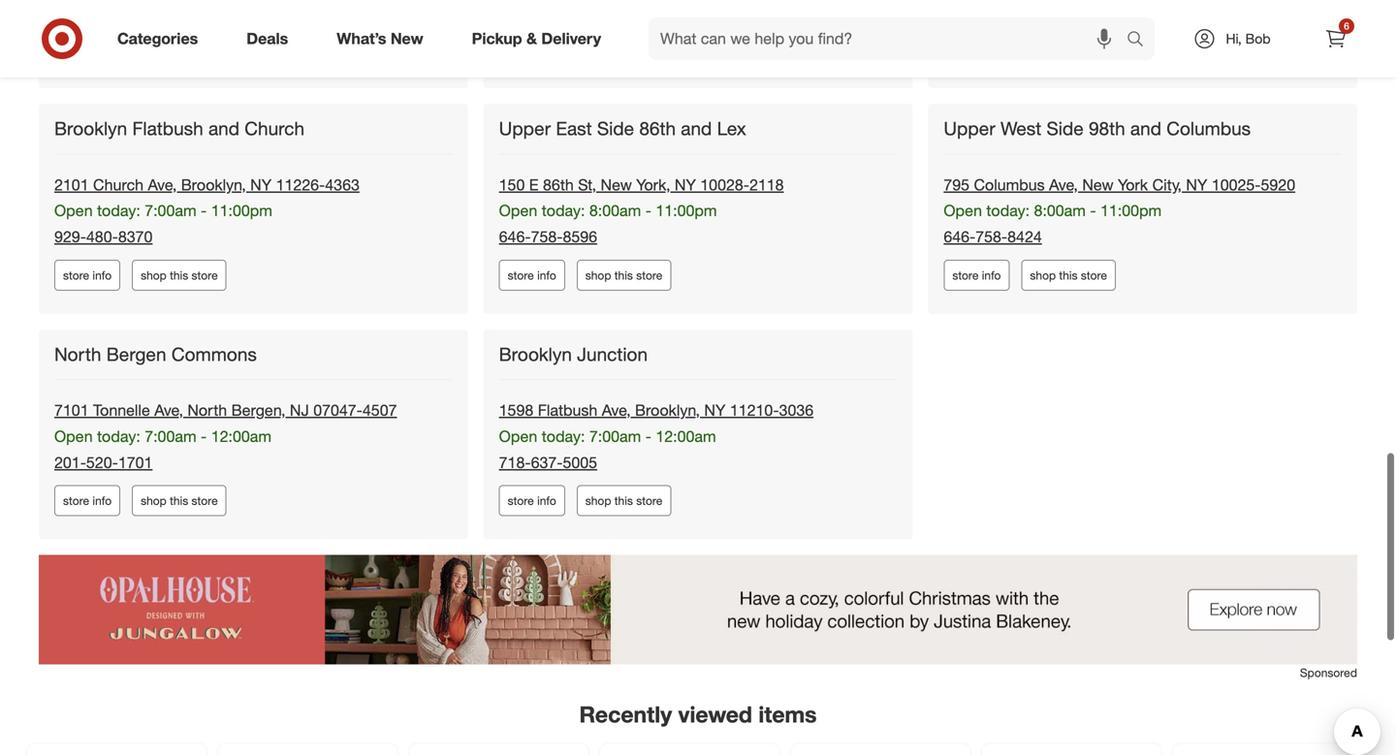 Task type: vqa. For each thing, say whether or not it's contained in the screenshot.
The Kitchen & Dining Deals link
no



Task type: locate. For each thing, give the bounding box(es) containing it.
8:00am
[[589, 201, 641, 220], [1034, 201, 1086, 220]]

columbus inside 795 columbus ave, new york city, ny 10025-5920 open today: 8:00am - 11:00pm 646-758-8424
[[974, 175, 1045, 194]]

646- inside the 150 e 86th st, new york, ny 10028-2118 open today: 8:00am - 11:00pm 646-758-8596
[[499, 227, 531, 246]]

718-663-2125 link
[[54, 2, 153, 21]]

open
[[54, 201, 93, 220], [499, 201, 537, 220], [944, 201, 982, 220], [54, 427, 93, 446], [499, 427, 537, 446]]

upper east side 86th and lex
[[499, 118, 746, 140]]

2 8:00am from the left
[[1034, 201, 1086, 220]]

sponsored
[[1300, 666, 1358, 680]]

bob
[[1246, 30, 1271, 47]]

brooklyn for brooklyn flatbush and church
[[54, 118, 127, 140]]

and left lex
[[681, 118, 712, 140]]

shop this store up the upper east side 86th and lex
[[585, 42, 663, 57]]

side right east
[[597, 118, 634, 140]]

2118
[[750, 175, 784, 194]]

open down 7101
[[54, 427, 93, 446]]

1 vertical spatial north
[[188, 401, 227, 420]]

1 horizontal spatial 646-
[[944, 227, 976, 246]]

11:00pm inside the 150 e 86th st, new york, ny 10028-2118 open today: 8:00am - 11:00pm 646-758-8596
[[656, 201, 717, 220]]

brooklyn, inside 1598 flatbush ave, brooklyn, ny 11210-3036 open today: 7:00am - 12:00am 718-637-5005
[[635, 401, 700, 420]]

0 horizontal spatial 758-
[[531, 227, 563, 246]]

2 horizontal spatial new
[[1082, 175, 1114, 194]]

758-
[[531, 227, 563, 246], [976, 227, 1008, 246]]

646- inside 795 columbus ave, new york city, ny 10025-5920 open today: 8:00am - 11:00pm 646-758-8424
[[944, 227, 976, 246]]

open down the 2101 on the top
[[54, 201, 93, 220]]

new right st,
[[601, 175, 632, 194]]

brooklyn, for flatbush
[[181, 175, 246, 194]]

brooklyn flatbush and church
[[54, 118, 305, 140]]

ave,
[[148, 175, 177, 194], [1049, 175, 1078, 194], [154, 401, 183, 420], [602, 401, 631, 420]]

1 horizontal spatial flatbush
[[538, 401, 598, 420]]

86th right e
[[543, 175, 574, 194]]

upper west side 98th and columbus
[[944, 118, 1251, 140]]

646- down 150
[[499, 227, 531, 246]]

7:00am up 5005
[[589, 427, 641, 446]]

shop this store button
[[132, 34, 227, 65], [577, 34, 671, 65], [1021, 34, 1116, 65], [132, 260, 227, 291], [577, 260, 671, 291], [1021, 260, 1116, 291], [132, 485, 227, 516], [577, 485, 671, 516]]

church inside the '2101 church ave, brooklyn, ny 11226-4363 open today: 7:00am - 11:00pm 929-480-8370'
[[93, 175, 144, 194]]

shop this store button down '1718'
[[1021, 34, 1116, 65]]

items
[[759, 701, 817, 728]]

- down york,
[[646, 201, 652, 220]]

1 horizontal spatial new
[[601, 175, 632, 194]]

hi,
[[1226, 30, 1242, 47]]

1 upper from the left
[[499, 118, 551, 140]]

shop
[[141, 42, 167, 57], [585, 42, 611, 57], [1030, 42, 1056, 57], [141, 268, 167, 283], [585, 268, 611, 283], [1030, 268, 1056, 283], [141, 494, 167, 508], [585, 494, 611, 508]]

2 horizontal spatial and
[[1131, 118, 1162, 140]]

info down the 637-
[[537, 494, 556, 508]]

1 vertical spatial brooklyn
[[499, 343, 572, 365]]

1 vertical spatial columbus
[[974, 175, 1045, 194]]

e
[[529, 175, 539, 194]]

north left bergen, on the left bottom of page
[[188, 401, 227, 420]]

1598 flatbush ave, brooklyn, ny 11210-3036 open today: 7:00am - 12:00am 718-637-5005
[[499, 401, 814, 472]]

8:00am inside the 150 e 86th st, new york, ny 10028-2118 open today: 8:00am - 11:00pm 646-758-8596
[[589, 201, 641, 220]]

7:00am up 8370 at left
[[145, 201, 196, 220]]

0 horizontal spatial 8:00am
[[589, 201, 641, 220]]

2 12:00am from the left
[[656, 427, 716, 446]]

2 upper from the left
[[944, 118, 996, 140]]

2 758- from the left
[[976, 227, 1008, 246]]

2101 church ave, brooklyn, ny 11226-4363 open today: 7:00am - 11:00pm 929-480-8370
[[54, 175, 360, 246]]

recently viewed items
[[579, 701, 817, 728]]

8:00am up 8424
[[1034, 201, 1086, 220]]

info down the 646-758-8424 link on the right top of the page
[[982, 268, 1001, 283]]

3 and from the left
[[1131, 118, 1162, 140]]

today:
[[97, 201, 140, 220], [542, 201, 585, 220], [987, 201, 1030, 220], [97, 427, 140, 446], [542, 427, 585, 446]]

info for north bergen commons
[[93, 494, 112, 508]]

columbus
[[1167, 118, 1251, 140], [974, 175, 1045, 194]]

1 horizontal spatial brooklyn,
[[635, 401, 700, 420]]

recently
[[579, 701, 672, 728]]

0 horizontal spatial 12:00am
[[211, 427, 271, 446]]

store left search button
[[1081, 42, 1107, 57]]

church
[[245, 118, 305, 140], [93, 175, 144, 194]]

1 vertical spatial 718-
[[499, 453, 531, 472]]

and right 98th
[[1131, 118, 1162, 140]]

7:00am for brooklyn junction
[[589, 427, 641, 446]]

11:00pm for upper east side 86th and lex
[[656, 201, 717, 220]]

flatbush inside 1598 flatbush ave, brooklyn, ny 11210-3036 open today: 7:00am - 12:00am 718-637-5005
[[538, 401, 598, 420]]

ny left 11210-
[[704, 401, 726, 420]]

- inside the 150 e 86th st, new york, ny 10028-2118 open today: 8:00am - 11:00pm 646-758-8596
[[646, 201, 652, 220]]

8:00am down 150 e 86th st, new york, ny 10028-2118 link
[[589, 201, 641, 220]]

open inside the 150 e 86th st, new york, ny 10028-2118 open today: 8:00am - 11:00pm 646-758-8596
[[499, 201, 537, 220]]

12:00am inside 7101 tonnelle ave, north bergen, nj 07047-4507 open today: 7:00am - 12:00am 201-520-1701
[[211, 427, 271, 446]]

north bergen commons link
[[54, 343, 261, 366]]

8370
[[118, 227, 153, 246]]

11210-
[[730, 401, 779, 420]]

store info
[[63, 42, 112, 57], [508, 42, 556, 57], [63, 268, 112, 283], [508, 268, 556, 283], [953, 268, 1001, 283], [63, 494, 112, 508], [508, 494, 556, 508]]

2 646- from the left
[[944, 227, 976, 246]]

store info link for brooklyn flatbush and church
[[54, 260, 120, 291]]

shop this store
[[141, 42, 218, 57], [585, 42, 663, 57], [1030, 42, 1107, 57], [141, 268, 218, 283], [585, 268, 663, 283], [1030, 268, 1107, 283], [141, 494, 218, 508], [585, 494, 663, 508]]

junction
[[577, 343, 648, 365]]

758- for west
[[976, 227, 1008, 246]]

1598
[[499, 401, 534, 420]]

758- for east
[[531, 227, 563, 246]]

7:00am inside the '2101 church ave, brooklyn, ny 11226-4363 open today: 7:00am - 11:00pm 929-480-8370'
[[145, 201, 196, 220]]

7:00am inside 1598 flatbush ave, brooklyn, ny 11210-3036 open today: 7:00am - 12:00am 718-637-5005
[[589, 427, 641, 446]]

646-
[[499, 227, 531, 246], [944, 227, 976, 246]]

ny right york,
[[675, 175, 696, 194]]

1 horizontal spatial columbus
[[1167, 118, 1251, 140]]

1 horizontal spatial upper
[[944, 118, 996, 140]]

1 horizontal spatial 86th
[[639, 118, 676, 140]]

11:00pm down york,
[[656, 201, 717, 220]]

north inside 7101 tonnelle ave, north bergen, nj 07047-4507 open today: 7:00am - 12:00am 201-520-1701
[[188, 401, 227, 420]]

side left 98th
[[1047, 118, 1084, 140]]

and
[[208, 118, 240, 140], [681, 118, 712, 140], [1131, 118, 1162, 140]]

ny
[[250, 175, 272, 194], [675, 175, 696, 194], [1186, 175, 1208, 194], [704, 401, 726, 420]]

2 horizontal spatial 11:00pm
[[1101, 201, 1162, 220]]

0 horizontal spatial columbus
[[974, 175, 1045, 194]]

0 vertical spatial columbus
[[1167, 118, 1251, 140]]

11:00pm inside 795 columbus ave, new york city, ny 10025-5920 open today: 8:00am - 11:00pm 646-758-8424
[[1101, 201, 1162, 220]]

758- inside 795 columbus ave, new york city, ny 10025-5920 open today: 8:00am - 11:00pm 646-758-8424
[[976, 227, 1008, 246]]

store info link for upper west side 98th and columbus
[[944, 260, 1010, 291]]

11:00pm down the york
[[1101, 201, 1162, 220]]

store down 929-
[[63, 268, 89, 283]]

1 11:00pm from the left
[[211, 201, 272, 220]]

store down 7101 tonnelle ave, north bergen, nj 07047-4507 open today: 7:00am - 12:00am 201-520-1701
[[192, 494, 218, 508]]

-
[[201, 201, 207, 220], [646, 201, 652, 220], [1090, 201, 1096, 220], [201, 427, 207, 446], [646, 427, 652, 446]]

ny inside the 150 e 86th st, new york, ny 10028-2118 open today: 8:00am - 11:00pm 646-758-8596
[[675, 175, 696, 194]]

480-
[[86, 227, 118, 246]]

this down 1598 flatbush ave, brooklyn, ny 11210-3036 open today: 7:00am - 12:00am 718-637-5005
[[615, 494, 633, 508]]

0 vertical spatial north
[[54, 343, 101, 365]]

church right the 2101 on the top
[[93, 175, 144, 194]]

today: inside 1598 flatbush ave, brooklyn, ny 11210-3036 open today: 7:00am - 12:00am 718-637-5005
[[542, 427, 585, 446]]

ave, up 8370 at left
[[148, 175, 177, 194]]

ny inside 1598 flatbush ave, brooklyn, ny 11210-3036 open today: 7:00am - 12:00am 718-637-5005
[[704, 401, 726, 420]]

0 horizontal spatial 646-
[[499, 227, 531, 246]]

0 vertical spatial 718-
[[54, 2, 86, 21]]

1 12:00am from the left
[[211, 427, 271, 446]]

8:00am for east
[[589, 201, 641, 220]]

0 vertical spatial brooklyn
[[54, 118, 127, 140]]

shop this store down 8596
[[585, 268, 663, 283]]

store info for brooklyn flatbush and church
[[63, 268, 112, 283]]

today: up the 646-758-8424 link on the right top of the page
[[987, 201, 1030, 220]]

flatbush for brooklyn
[[132, 118, 203, 140]]

10028-
[[700, 175, 750, 194]]

open down 150
[[499, 201, 537, 220]]

info
[[93, 42, 112, 57], [537, 42, 556, 57], [93, 268, 112, 283], [537, 268, 556, 283], [982, 268, 1001, 283], [93, 494, 112, 508], [537, 494, 556, 508]]

ny inside the '2101 church ave, brooklyn, ny 11226-4363 open today: 7:00am - 11:00pm 929-480-8370'
[[250, 175, 272, 194]]

3 11:00pm from the left
[[1101, 201, 1162, 220]]

brooklyn, down the junction
[[635, 401, 700, 420]]

1 vertical spatial flatbush
[[538, 401, 598, 420]]

upper left east
[[499, 118, 551, 140]]

ny right city,
[[1186, 175, 1208, 194]]

brooklyn,
[[181, 175, 246, 194], [635, 401, 700, 420]]

categories
[[117, 29, 198, 48]]

758- inside the 150 e 86th st, new york, ny 10028-2118 open today: 8:00am - 11:00pm 646-758-8596
[[531, 227, 563, 246]]

150 e 86th st, new york, ny 10028-2118 link
[[499, 175, 784, 194]]

shop this store down 2125
[[141, 42, 218, 57]]

this right the "delivery"
[[615, 42, 633, 57]]

today: up 718-637-5005 link
[[542, 427, 585, 446]]

646- down the 795
[[944, 227, 976, 246]]

store down 1598 flatbush ave, brooklyn, ny 11210-3036 open today: 7:00am - 12:00am 718-637-5005
[[636, 494, 663, 508]]

today: down the 'tonnelle'
[[97, 427, 140, 446]]

this
[[170, 42, 188, 57], [615, 42, 633, 57], [1059, 42, 1078, 57], [170, 268, 188, 283], [615, 268, 633, 283], [1059, 268, 1078, 283], [170, 494, 188, 508], [615, 494, 633, 508]]

1 vertical spatial 86th
[[543, 175, 574, 194]]

0 vertical spatial 86th
[[639, 118, 676, 140]]

12:00am down 1598 flatbush ave, brooklyn, ny 11210-3036 "link"
[[656, 427, 716, 446]]

store info link for upper east side 86th and lex
[[499, 260, 565, 291]]

0 vertical spatial church
[[245, 118, 305, 140]]

7:00am
[[145, 201, 196, 220], [145, 427, 196, 446], [589, 427, 641, 446]]

ave, inside 7101 tonnelle ave, north bergen, nj 07047-4507 open today: 7:00am - 12:00am 201-520-1701
[[154, 401, 183, 420]]

- inside 1598 flatbush ave, brooklyn, ny 11210-3036 open today: 7:00am - 12:00am 718-637-5005
[[646, 427, 652, 446]]

0 horizontal spatial 718-
[[54, 2, 86, 21]]

3036
[[779, 401, 814, 420]]

1 horizontal spatial 8:00am
[[1034, 201, 1086, 220]]

flatbush
[[132, 118, 203, 140], [538, 401, 598, 420]]

north
[[54, 343, 101, 365], [188, 401, 227, 420]]

- down 1598 flatbush ave, brooklyn, ny 11210-3036 "link"
[[646, 427, 652, 446]]

1 horizontal spatial brooklyn
[[499, 343, 572, 365]]

brooklyn up 1598
[[499, 343, 572, 365]]

718-663-2125
[[54, 2, 153, 21]]

columbus right the 795
[[974, 175, 1045, 194]]

1 side from the left
[[597, 118, 634, 140]]

1 horizontal spatial 12:00am
[[656, 427, 716, 446]]

150 e 86th st, new york, ny 10028-2118 open today: 8:00am - 11:00pm 646-758-8596
[[499, 175, 784, 246]]

today: up 646-758-8596 link
[[542, 201, 585, 220]]

brooklyn, down brooklyn flatbush and church link
[[181, 175, 246, 194]]

0 vertical spatial brooklyn,
[[181, 175, 246, 194]]

0 horizontal spatial flatbush
[[132, 118, 203, 140]]

0 horizontal spatial brooklyn,
[[181, 175, 246, 194]]

new right what's
[[391, 29, 423, 48]]

8:00am inside 795 columbus ave, new york city, ny 10025-5920 open today: 8:00am - 11:00pm 646-758-8424
[[1034, 201, 1086, 220]]

info down 520-
[[93, 494, 112, 508]]

201-520-1701 link
[[54, 453, 153, 472]]

- down 7101 tonnelle ave, north bergen, nj 07047-4507 link in the left of the page
[[201, 427, 207, 446]]

0 horizontal spatial 86th
[[543, 175, 574, 194]]

2 side from the left
[[1047, 118, 1084, 140]]

shop this store for shop this store button under 8370 at left
[[141, 268, 218, 283]]

brooklyn, for junction
[[635, 401, 700, 420]]

1 and from the left
[[208, 118, 240, 140]]

0 horizontal spatial and
[[208, 118, 240, 140]]

shop this store for shop this store button below 8596
[[585, 268, 663, 283]]

1 horizontal spatial 758-
[[976, 227, 1008, 246]]

2 11:00pm from the left
[[656, 201, 717, 220]]

- inside the '2101 church ave, brooklyn, ny 11226-4363 open today: 7:00am - 11:00pm 929-480-8370'
[[201, 201, 207, 220]]

store down the 150 e 86th st, new york, ny 10028-2118 open today: 8:00am - 11:00pm 646-758-8596
[[636, 268, 663, 283]]

open inside 795 columbus ave, new york city, ny 10025-5920 open today: 8:00am - 11:00pm 646-758-8424
[[944, 201, 982, 220]]

- down 795 columbus ave, new york city, ny 10025-5920 link
[[1090, 201, 1096, 220]]

0 horizontal spatial church
[[93, 175, 144, 194]]

0 horizontal spatial north
[[54, 343, 101, 365]]

today: up 929-480-8370 link in the top of the page
[[97, 201, 140, 220]]

flatbush up 2101 church ave, brooklyn, ny 11226-4363 link
[[132, 118, 203, 140]]

upper left the west
[[944, 118, 996, 140]]

new
[[391, 29, 423, 48], [601, 175, 632, 194], [1082, 175, 1114, 194]]

pickup
[[472, 29, 522, 48]]

1 horizontal spatial and
[[681, 118, 712, 140]]

86th up york,
[[639, 118, 676, 140]]

ave, right the 'tonnelle'
[[154, 401, 183, 420]]

store down 646-758-8596 link
[[508, 268, 534, 283]]

what's
[[337, 29, 386, 48]]

0 horizontal spatial side
[[597, 118, 634, 140]]

shop this store button up the upper east side 86th and lex
[[577, 34, 671, 65]]

info down 480-
[[93, 268, 112, 283]]

shop this store down 1701
[[141, 494, 218, 508]]

646-758-8596 link
[[499, 227, 597, 246]]

0 horizontal spatial 11:00pm
[[211, 201, 272, 220]]

store info for north bergen commons
[[63, 494, 112, 508]]

what's new
[[337, 29, 423, 48]]

store down the 637-
[[508, 494, 534, 508]]

side for 86th
[[597, 118, 634, 140]]

ave, down the junction
[[602, 401, 631, 420]]

brooklyn, inside the '2101 church ave, brooklyn, ny 11226-4363 open today: 7:00am - 11:00pm 929-480-8370'
[[181, 175, 246, 194]]

1 8:00am from the left
[[589, 201, 641, 220]]

7101
[[54, 401, 89, 420]]

1 horizontal spatial 718-
[[499, 453, 531, 472]]

0 horizontal spatial brooklyn
[[54, 118, 127, 140]]

ny inside 795 columbus ave, new york city, ny 10025-5920 open today: 8:00am - 11:00pm 646-758-8424
[[1186, 175, 1208, 194]]

side
[[597, 118, 634, 140], [1047, 118, 1084, 140]]

store down the 646-758-8424 link on the right top of the page
[[953, 268, 979, 283]]

this down the '2101 church ave, brooklyn, ny 11226-4363 open today: 7:00am - 11:00pm 929-480-8370'
[[170, 268, 188, 283]]

1 758- from the left
[[531, 227, 563, 246]]

ave, inside 795 columbus ave, new york city, ny 10025-5920 open today: 8:00am - 11:00pm 646-758-8424
[[1049, 175, 1078, 194]]

and up 2101 church ave, brooklyn, ny 11226-4363 link
[[208, 118, 240, 140]]

12:00am down 7101 tonnelle ave, north bergen, nj 07047-4507 link in the left of the page
[[211, 427, 271, 446]]

98th
[[1089, 118, 1125, 140]]

this down 795 columbus ave, new york city, ny 10025-5920 open today: 8:00am - 11:00pm 646-758-8424
[[1059, 268, 1078, 283]]

7:00am up 1701
[[145, 427, 196, 446]]

shop this store down 8370 at left
[[141, 268, 218, 283]]

2 and from the left
[[681, 118, 712, 140]]

store down the '2101 church ave, brooklyn, ny 11226-4363 open today: 7:00am - 11:00pm 929-480-8370'
[[192, 268, 218, 283]]

new left the york
[[1082, 175, 1114, 194]]

0 horizontal spatial upper
[[499, 118, 551, 140]]

- down 2101 church ave, brooklyn, ny 11226-4363 link
[[201, 201, 207, 220]]

12:00am
[[211, 427, 271, 446], [656, 427, 716, 446]]

ave, down "upper west side 98th and columbus"
[[1049, 175, 1078, 194]]

7:00am inside 7101 tonnelle ave, north bergen, nj 07047-4507 open today: 7:00am - 12:00am 201-520-1701
[[145, 427, 196, 446]]

929-480-8370 link
[[54, 227, 153, 246]]

0 vertical spatial flatbush
[[132, 118, 203, 140]]

today: inside 795 columbus ave, new york city, ny 10025-5920 open today: 8:00am - 11:00pm 646-758-8424
[[987, 201, 1030, 220]]

637-
[[531, 453, 563, 472]]

1 horizontal spatial 11:00pm
[[656, 201, 717, 220]]

shop this store down '1718'
[[1030, 42, 1107, 57]]

332-204-1718
[[944, 2, 1042, 21]]

1 vertical spatial brooklyn,
[[635, 401, 700, 420]]

1 horizontal spatial side
[[1047, 118, 1084, 140]]

shop down '1718'
[[1030, 42, 1056, 57]]

86th
[[639, 118, 676, 140], [543, 175, 574, 194]]

open down 1598
[[499, 427, 537, 446]]

ny left the 11226-
[[250, 175, 272, 194]]

store info for upper west side 98th and columbus
[[953, 268, 1001, 283]]

1 646- from the left
[[499, 227, 531, 246]]

ave, inside the '2101 church ave, brooklyn, ny 11226-4363 open today: 7:00am - 11:00pm 929-480-8370'
[[148, 175, 177, 194]]

11:00pm
[[211, 201, 272, 220], [656, 201, 717, 220], [1101, 201, 1162, 220]]

new inside 795 columbus ave, new york city, ny 10025-5920 open today: 8:00am - 11:00pm 646-758-8424
[[1082, 175, 1114, 194]]

&
[[527, 29, 537, 48]]

shop this store for shop this store button underneath 1701
[[141, 494, 218, 508]]

1 vertical spatial church
[[93, 175, 144, 194]]

this down the 150 e 86th st, new york, ny 10028-2118 open today: 8:00am - 11:00pm 646-758-8596
[[615, 268, 633, 283]]

flatbush right 1598
[[538, 401, 598, 420]]

shop this store for shop this store button below 5005
[[585, 494, 663, 508]]

1 horizontal spatial north
[[188, 401, 227, 420]]

shop this store for shop this store button under 8424
[[1030, 268, 1107, 283]]

columbus up 10025-
[[1167, 118, 1251, 140]]

open down the 795
[[944, 201, 982, 220]]

upper
[[499, 118, 551, 140], [944, 118, 996, 140]]

shop this store down 8424
[[1030, 268, 1107, 283]]

718- left 2125
[[54, 2, 86, 21]]

today: inside 7101 tonnelle ave, north bergen, nj 07047-4507 open today: 7:00am - 12:00am 201-520-1701
[[97, 427, 140, 446]]



Task type: describe. For each thing, give the bounding box(es) containing it.
brooklyn flatbush and church link
[[54, 118, 308, 141]]

hi, bob
[[1226, 30, 1271, 47]]

tonnelle
[[93, 401, 150, 420]]

shop this store button down 1701
[[132, 485, 227, 516]]

shop down 8370 at left
[[141, 268, 167, 283]]

upper for upper east side 86th and lex
[[499, 118, 551, 140]]

store down 201-
[[63, 494, 89, 508]]

deals link
[[230, 17, 312, 60]]

7:00am for brooklyn flatbush and church
[[145, 201, 196, 220]]

store right the "delivery"
[[636, 42, 663, 57]]

north bergen commons
[[54, 343, 257, 365]]

st,
[[578, 175, 596, 194]]

new inside the 150 e 86th st, new york, ny 10028-2118 open today: 8:00am - 11:00pm 646-758-8596
[[601, 175, 632, 194]]

7101 tonnelle ave, north bergen, nj 07047-4507 link
[[54, 401, 397, 420]]

viewed
[[678, 701, 752, 728]]

07047-
[[313, 401, 363, 420]]

7101 tonnelle ave, north bergen, nj 07047-4507 open today: 7:00am - 12:00am 201-520-1701
[[54, 401, 397, 472]]

ave, inside 1598 flatbush ave, brooklyn, ny 11210-3036 open today: 7:00am - 12:00am 718-637-5005
[[602, 401, 631, 420]]

upper for upper west side 98th and columbus
[[944, 118, 996, 140]]

info for brooklyn junction
[[537, 494, 556, 508]]

east
[[556, 118, 592, 140]]

store left deals
[[192, 42, 218, 57]]

0 horizontal spatial new
[[391, 29, 423, 48]]

795 columbus ave, new york city, ny 10025-5920 link
[[944, 175, 1296, 194]]

brooklyn for brooklyn junction
[[499, 343, 572, 365]]

this up brooklyn flatbush and church
[[170, 42, 188, 57]]

86th inside the 150 e 86th st, new york, ny 10028-2118 open today: 8:00am - 11:00pm 646-758-8596
[[543, 175, 574, 194]]

info for brooklyn flatbush and church
[[93, 268, 112, 283]]

info for upper east side 86th and lex
[[537, 268, 556, 283]]

shop this store button down 5005
[[577, 485, 671, 516]]

and for upper west side 98th and columbus
[[1131, 118, 1162, 140]]

1 horizontal spatial church
[[245, 118, 305, 140]]

lex
[[717, 118, 746, 140]]

side for 98th
[[1047, 118, 1084, 140]]

6
[[1344, 20, 1350, 32]]

search
[[1118, 31, 1165, 50]]

shop down 2125
[[141, 42, 167, 57]]

646-758-8424 link
[[944, 227, 1042, 246]]

delivery
[[541, 29, 601, 48]]

718-637-5005 link
[[499, 453, 597, 472]]

shop right & on the top
[[585, 42, 611, 57]]

flatbush for 1598
[[538, 401, 598, 420]]

8:00am for west
[[1034, 201, 1086, 220]]

bergen
[[106, 343, 166, 365]]

929-
[[54, 227, 86, 246]]

ave, for commons
[[154, 401, 183, 420]]

5920
[[1261, 175, 1296, 194]]

What can we help you find? suggestions appear below search field
[[649, 17, 1132, 60]]

201-
[[54, 453, 86, 472]]

150
[[499, 175, 525, 194]]

upper east side 86th and lex link
[[499, 118, 750, 141]]

795 columbus ave, new york city, ny 10025-5920 open today: 8:00am - 11:00pm 646-758-8424
[[944, 175, 1296, 246]]

2101 church ave, brooklyn, ny 11226-4363 link
[[54, 175, 360, 194]]

11:00pm for upper west side 98th and columbus
[[1101, 201, 1162, 220]]

795
[[944, 175, 970, 194]]

332-204-1718 link
[[944, 2, 1042, 21]]

bergen,
[[231, 401, 285, 420]]

north inside 'link'
[[54, 343, 101, 365]]

718- inside 1598 flatbush ave, brooklyn, ny 11210-3036 open today: 7:00am - 12:00am 718-637-5005
[[499, 453, 531, 472]]

open inside 7101 tonnelle ave, north bergen, nj 07047-4507 open today: 7:00am - 12:00am 201-520-1701
[[54, 427, 93, 446]]

and for upper east side 86th and lex
[[681, 118, 712, 140]]

store down 663-
[[63, 42, 89, 57]]

8424
[[1008, 227, 1042, 246]]

open inside the '2101 church ave, brooklyn, ny 11226-4363 open today: 7:00am - 11:00pm 929-480-8370'
[[54, 201, 93, 220]]

this down 7101 tonnelle ave, north bergen, nj 07047-4507 open today: 7:00am - 12:00am 201-520-1701
[[170, 494, 188, 508]]

open inside 1598 flatbush ave, brooklyn, ny 11210-3036 open today: 7:00am - 12:00am 718-637-5005
[[499, 427, 537, 446]]

11:00pm inside the '2101 church ave, brooklyn, ny 11226-4363 open today: 7:00am - 11:00pm 929-480-8370'
[[211, 201, 272, 220]]

shop this store button down 2125
[[132, 34, 227, 65]]

today: inside the '2101 church ave, brooklyn, ny 11226-4363 open today: 7:00am - 11:00pm 929-480-8370'
[[97, 201, 140, 220]]

shop down 5005
[[585, 494, 611, 508]]

663-
[[86, 2, 118, 21]]

646- for upper east side 86th and lex
[[499, 227, 531, 246]]

ave, for side
[[1049, 175, 1078, 194]]

shop this store for shop this store button below '1718'
[[1030, 42, 1107, 57]]

1701
[[118, 453, 153, 472]]

info right & on the top
[[537, 42, 556, 57]]

332-
[[944, 2, 976, 21]]

204-
[[976, 2, 1008, 21]]

4363
[[325, 175, 360, 194]]

this left search button
[[1059, 42, 1078, 57]]

deals
[[247, 29, 288, 48]]

brooklyn junction
[[499, 343, 648, 365]]

shop this store button down 8596
[[577, 260, 671, 291]]

1598 flatbush ave, brooklyn, ny 11210-3036 link
[[499, 401, 814, 420]]

10025-
[[1212, 175, 1261, 194]]

commons
[[172, 343, 257, 365]]

shop down 8424
[[1030, 268, 1056, 283]]

info for upper west side 98th and columbus
[[982, 268, 1001, 283]]

pickup & delivery link
[[455, 17, 625, 60]]

store info link for north bergen commons
[[54, 485, 120, 516]]

york
[[1118, 175, 1148, 194]]

upper west side 98th and columbus link
[[944, 118, 1255, 141]]

520-
[[86, 453, 118, 472]]

8596
[[563, 227, 597, 246]]

advertisement region
[[39, 555, 1358, 665]]

york,
[[636, 175, 670, 194]]

pickup & delivery
[[472, 29, 601, 48]]

brooklyn junction link
[[499, 343, 652, 366]]

store info for brooklyn junction
[[508, 494, 556, 508]]

today: inside the 150 e 86th st, new york, ny 10028-2118 open today: 8:00am - 11:00pm 646-758-8596
[[542, 201, 585, 220]]

store down 795 columbus ave, new york city, ny 10025-5920 open today: 8:00am - 11:00pm 646-758-8424
[[1081, 268, 1107, 283]]

what's new link
[[320, 17, 448, 60]]

store left the "delivery"
[[508, 42, 534, 57]]

nj
[[290, 401, 309, 420]]

search button
[[1118, 17, 1165, 64]]

store info for upper east side 86th and lex
[[508, 268, 556, 283]]

12:00am inside 1598 flatbush ave, brooklyn, ny 11210-3036 open today: 7:00am - 12:00am 718-637-5005
[[656, 427, 716, 446]]

11226-
[[276, 175, 325, 194]]

646- for upper west side 98th and columbus
[[944, 227, 976, 246]]

info down 663-
[[93, 42, 112, 57]]

store info link for brooklyn junction
[[499, 485, 565, 516]]

5005
[[563, 453, 597, 472]]

shop down 1701
[[141, 494, 167, 508]]

west
[[1001, 118, 1042, 140]]

city,
[[1153, 175, 1182, 194]]

shop this store button down 8370 at left
[[132, 260, 227, 291]]

ave, for and
[[148, 175, 177, 194]]

shop this store button down 8424
[[1021, 260, 1116, 291]]

2101
[[54, 175, 89, 194]]

categories link
[[101, 17, 222, 60]]

shop this store for shop this store button underneath 2125
[[141, 42, 218, 57]]

shop down 8596
[[585, 268, 611, 283]]

1718
[[1008, 2, 1042, 21]]

- inside 795 columbus ave, new york city, ny 10025-5920 open today: 8:00am - 11:00pm 646-758-8424
[[1090, 201, 1096, 220]]

shop this store for shop this store button on top of the upper east side 86th and lex
[[585, 42, 663, 57]]

- inside 7101 tonnelle ave, north bergen, nj 07047-4507 open today: 7:00am - 12:00am 201-520-1701
[[201, 427, 207, 446]]

4507
[[363, 401, 397, 420]]

2125
[[118, 2, 153, 21]]

6 link
[[1315, 17, 1358, 60]]



